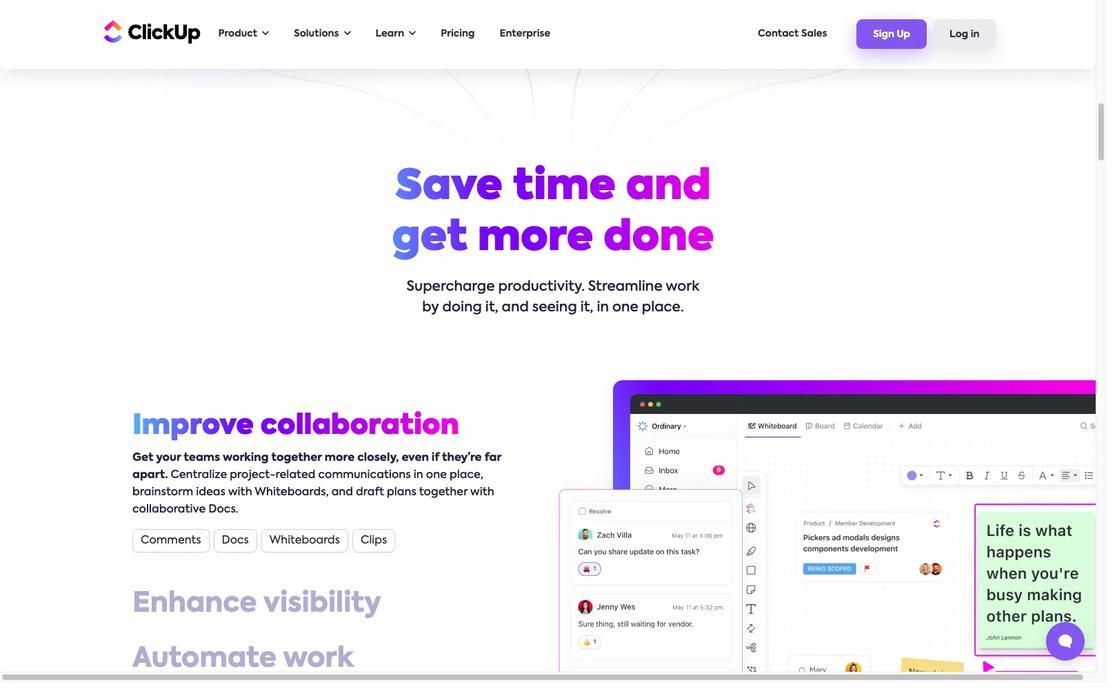 Task type: describe. For each thing, give the bounding box(es) containing it.
save time and get more done
[[392, 168, 714, 260]]

by
[[422, 302, 439, 315]]

contact sales button
[[751, 20, 834, 48]]

comments
[[141, 536, 201, 547]]

get
[[392, 219, 467, 260]]

in inside supercharge productivity. streamline work by doing it, and seeing it, in one place.
[[597, 302, 609, 315]]

0 vertical spatial in
[[971, 30, 979, 39]]

get your teams working together more closely, even if they're far apart.
[[132, 453, 501, 482]]

productivity.
[[498, 281, 585, 295]]

done
[[604, 219, 714, 260]]

more inside the get your teams working together more closely, even if they're far apart.
[[325, 453, 355, 464]]

save
[[395, 168, 503, 209]]

far
[[485, 453, 501, 464]]

collaboration
[[261, 413, 459, 441]]

project-
[[230, 471, 275, 482]]

even
[[402, 453, 429, 464]]

get
[[132, 453, 153, 464]]

automate work
[[132, 646, 354, 674]]

seeing
[[532, 302, 577, 315]]

docs.
[[208, 505, 238, 516]]

log in
[[950, 30, 979, 39]]

solutions button
[[287, 20, 358, 48]]

pricing
[[441, 29, 475, 39]]

centralize
[[171, 471, 227, 482]]

if
[[432, 453, 439, 464]]

enterprise link
[[493, 20, 557, 48]]

supercharge productivity. streamline work by doing it, and seeing it, in one place.
[[407, 281, 699, 315]]

docs
[[222, 536, 249, 547]]

projects image
[[522, 0, 1022, 73]]

in inside the centralize project-related communications in one place, brainstorm ideas with whiteboards, and draft plans together with collaborative docs.
[[414, 471, 423, 482]]

1 with from the left
[[228, 488, 252, 499]]

product button
[[211, 20, 276, 48]]

collaborative
[[132, 505, 206, 516]]

closely,
[[357, 453, 399, 464]]

related
[[275, 471, 316, 482]]

apart.
[[132, 471, 168, 482]]

learn
[[375, 29, 404, 39]]

contact
[[758, 29, 799, 39]]

improve collaboration
[[132, 413, 459, 441]]

clickup image
[[100, 18, 200, 44]]

teams
[[184, 453, 220, 464]]

working
[[223, 453, 269, 464]]

pricing link
[[434, 20, 482, 48]]

sign up button
[[857, 19, 927, 49]]

place.
[[642, 302, 684, 315]]

place,
[[450, 471, 483, 482]]

log in link
[[933, 19, 996, 49]]

plans
[[387, 488, 416, 499]]



Task type: vqa. For each thing, say whether or not it's contained in the screenshot.
a inside For sure! This is so much more than a trial. The Free Forever Plan offers an unmatched level of functionality compared to other "freemium" apps. We do this by making money on our paid plans.
no



Task type: locate. For each thing, give the bounding box(es) containing it.
together up related
[[271, 453, 322, 464]]

in down even
[[414, 471, 423, 482]]

1 horizontal spatial in
[[597, 302, 609, 315]]

and up done
[[626, 168, 711, 209]]

1 horizontal spatial with
[[470, 488, 494, 499]]

0 horizontal spatial one
[[426, 471, 447, 482]]

1 horizontal spatial work
[[666, 281, 699, 295]]

one
[[612, 302, 638, 315], [426, 471, 447, 482]]

improve
[[132, 413, 254, 441]]

one down streamline
[[612, 302, 638, 315]]

more up communications
[[325, 453, 355, 464]]

work
[[666, 281, 699, 295], [283, 646, 354, 674]]

and inside the centralize project-related communications in one place, brainstorm ideas with whiteboards, and draft plans together with collaborative docs.
[[331, 488, 353, 499]]

enhance visibility
[[132, 591, 381, 619]]

time
[[513, 168, 616, 209]]

more up productivity.
[[478, 219, 593, 260]]

centralize project-related communications in one place, brainstorm ideas with whiteboards, and draft plans together with collaborative docs.
[[132, 471, 494, 516]]

0 horizontal spatial and
[[331, 488, 353, 499]]

with
[[228, 488, 252, 499], [470, 488, 494, 499]]

solutions
[[294, 29, 339, 39]]

0 vertical spatial one
[[612, 302, 638, 315]]

and inside save time and get more done
[[626, 168, 711, 209]]

1 vertical spatial in
[[597, 302, 609, 315]]

in down streamline
[[597, 302, 609, 315]]

together
[[271, 453, 322, 464], [419, 488, 468, 499]]

they're
[[442, 453, 482, 464]]

and down productivity.
[[502, 302, 529, 315]]

work down visibility
[[283, 646, 354, 674]]

2 it, from the left
[[580, 302, 593, 315]]

whiteboards
[[270, 536, 340, 547]]

enhance
[[132, 591, 257, 619]]

ideas
[[196, 488, 226, 499]]

0 vertical spatial together
[[271, 453, 322, 464]]

1 vertical spatial one
[[426, 471, 447, 482]]

0 vertical spatial work
[[666, 281, 699, 295]]

one inside supercharge productivity. streamline work by doing it, and seeing it, in one place.
[[612, 302, 638, 315]]

2 horizontal spatial and
[[626, 168, 711, 209]]

2 vertical spatial in
[[414, 471, 423, 482]]

in
[[971, 30, 979, 39], [597, 302, 609, 315], [414, 471, 423, 482]]

0 horizontal spatial in
[[414, 471, 423, 482]]

product
[[218, 29, 257, 39]]

0 horizontal spatial together
[[271, 453, 322, 464]]

one inside the centralize project-related communications in one place, brainstorm ideas with whiteboards, and draft plans together with collaborative docs.
[[426, 471, 447, 482]]

1 horizontal spatial more
[[478, 219, 593, 260]]

together inside the centralize project-related communications in one place, brainstorm ideas with whiteboards, and draft plans together with collaborative docs.
[[419, 488, 468, 499]]

0 horizontal spatial more
[[325, 453, 355, 464]]

clips
[[361, 536, 387, 547]]

1 horizontal spatial and
[[502, 302, 529, 315]]

communications
[[318, 471, 411, 482]]

1 horizontal spatial it,
[[580, 302, 593, 315]]

work inside supercharge productivity. streamline work by doing it, and seeing it, in one place.
[[666, 281, 699, 295]]

2 horizontal spatial in
[[971, 30, 979, 39]]

0 horizontal spatial work
[[283, 646, 354, 674]]

visibility
[[263, 591, 381, 619]]

collaborate effortlessly image
[[630, 394, 1106, 683]]

more
[[478, 219, 593, 260], [325, 453, 355, 464]]

enterprise
[[500, 29, 550, 39]]

draft
[[356, 488, 384, 499]]

up
[[897, 30, 910, 39]]

1 it, from the left
[[485, 302, 498, 315]]

1 vertical spatial and
[[502, 302, 529, 315]]

1 horizontal spatial one
[[612, 302, 638, 315]]

1 horizontal spatial together
[[419, 488, 468, 499]]

sign up
[[873, 30, 910, 39]]

1 vertical spatial together
[[419, 488, 468, 499]]

and left draft
[[331, 488, 353, 499]]

one down if at the left of the page
[[426, 471, 447, 482]]

it, right doing
[[485, 302, 498, 315]]

contact sales
[[758, 29, 827, 39]]

it,
[[485, 302, 498, 315], [580, 302, 593, 315]]

sales
[[801, 29, 827, 39]]

0 horizontal spatial it,
[[485, 302, 498, 315]]

supercharge
[[407, 281, 495, 295]]

and
[[626, 168, 711, 209], [502, 302, 529, 315], [331, 488, 353, 499]]

together inside the get your teams working together more closely, even if they're far apart.
[[271, 453, 322, 464]]

0 vertical spatial and
[[626, 168, 711, 209]]

and inside supercharge productivity. streamline work by doing it, and seeing it, in one place.
[[502, 302, 529, 315]]

your
[[156, 453, 181, 464]]

with down place,
[[470, 488, 494, 499]]

whiteboards,
[[255, 488, 329, 499]]

with down project- on the bottom left
[[228, 488, 252, 499]]

log
[[950, 30, 968, 39]]

automate
[[132, 646, 277, 674]]

1 vertical spatial work
[[283, 646, 354, 674]]

streamline
[[588, 281, 662, 295]]

together down place,
[[419, 488, 468, 499]]

it, right seeing
[[580, 302, 593, 315]]

doing
[[442, 302, 482, 315]]

sign
[[873, 30, 894, 39]]

learn button
[[369, 20, 423, 48]]

in right log
[[971, 30, 979, 39]]

brainstorm
[[132, 488, 193, 499]]

more inside save time and get more done
[[478, 219, 593, 260]]

2 vertical spatial and
[[331, 488, 353, 499]]

0 horizontal spatial with
[[228, 488, 252, 499]]

work up place.
[[666, 281, 699, 295]]

1 vertical spatial more
[[325, 453, 355, 464]]

2 with from the left
[[470, 488, 494, 499]]

0 vertical spatial more
[[478, 219, 593, 260]]



